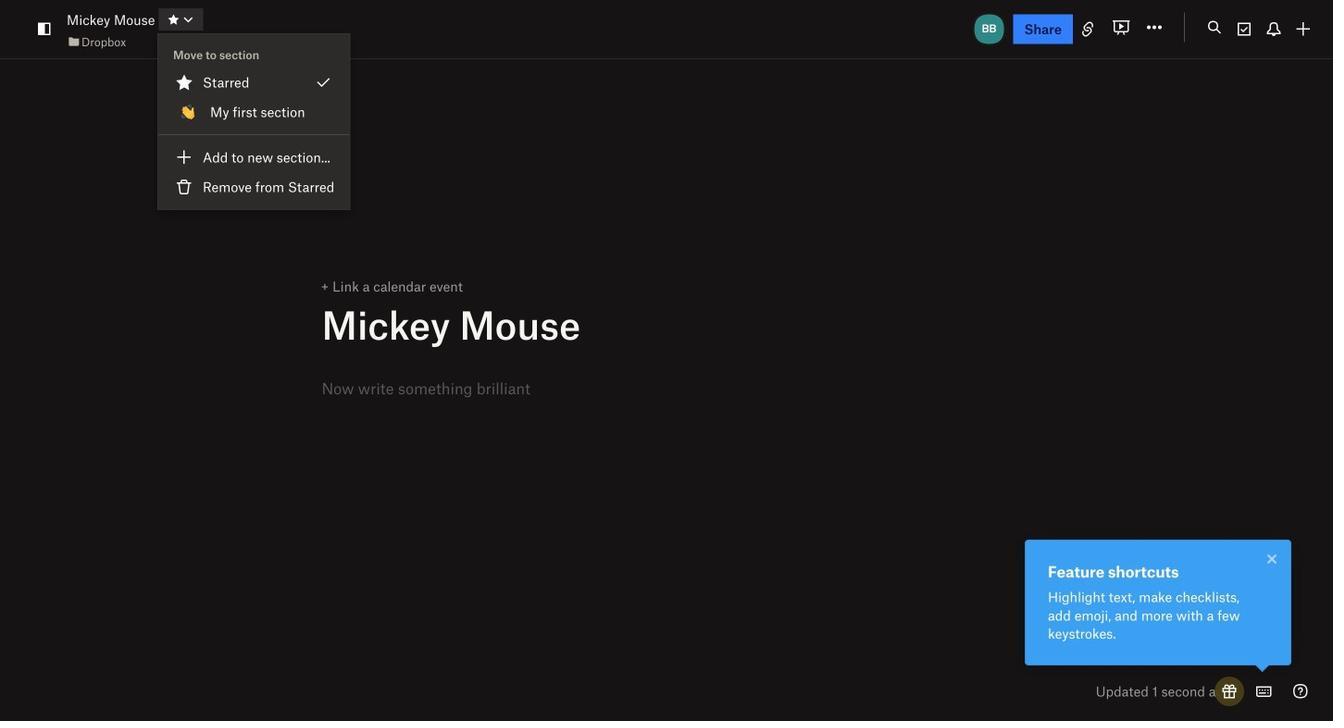 Task type: locate. For each thing, give the bounding box(es) containing it.
waving hand image
[[181, 105, 195, 119]]

menu
[[158, 34, 349, 209]]

2 menu item from the top
[[158, 97, 349, 127]]

menu item
[[158, 68, 349, 97], [158, 97, 349, 127], [158, 143, 349, 172], [158, 172, 349, 202]]

close image
[[1261, 548, 1283, 570]]



Task type: vqa. For each thing, say whether or not it's contained in the screenshot.
So within the Format a document once, then save it as a template so you can get it signed again in the future.
no



Task type: describe. For each thing, give the bounding box(es) containing it.
3 menu item from the top
[[158, 143, 349, 172]]

4 menu item from the top
[[158, 172, 349, 202]]

overlay image
[[1261, 548, 1283, 570]]

1 menu item from the top
[[158, 68, 349, 97]]



